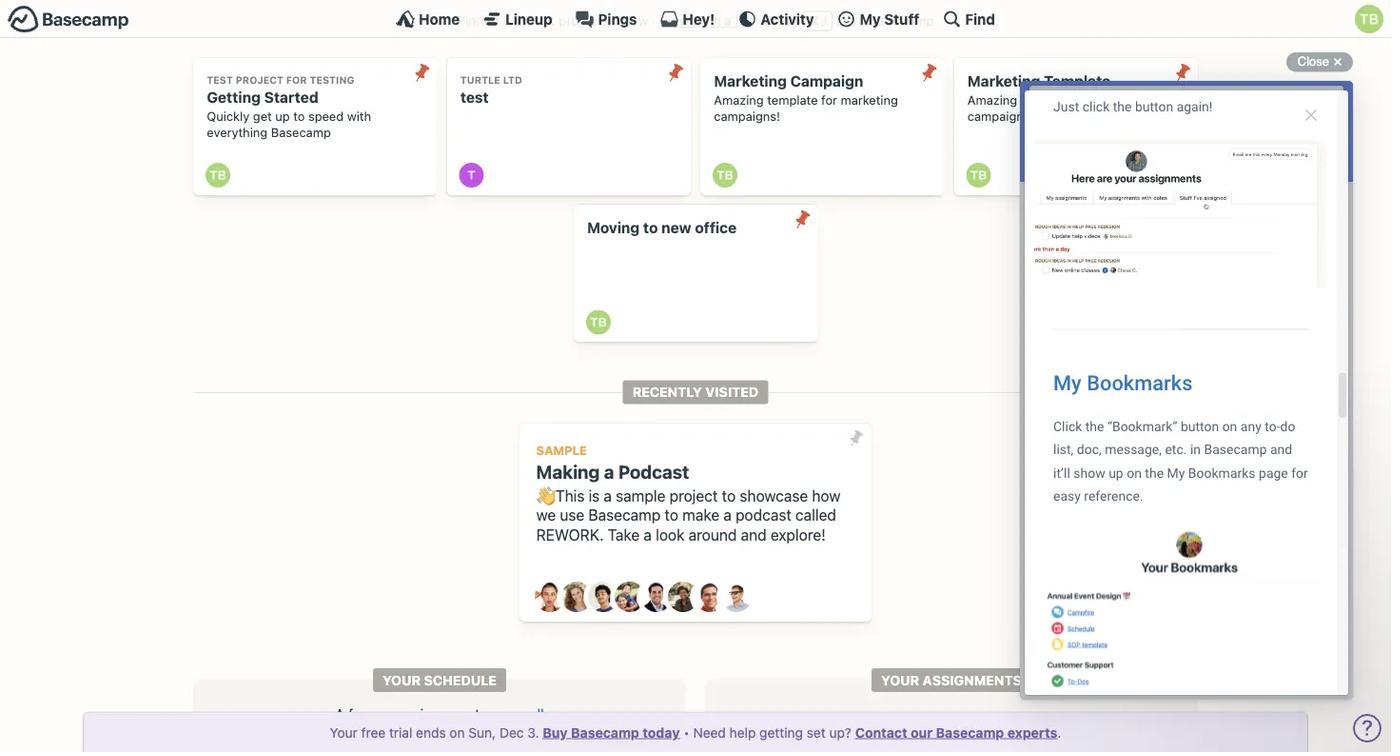 Task type: vqa. For each thing, say whether or not it's contained in the screenshot.
Comments inside subscribers 1 person will be notified when someone comments on this to-do list.
no



Task type: locate. For each thing, give the bounding box(es) containing it.
a right making
[[604, 461, 615, 482]]

marketing for template
[[1095, 93, 1152, 107]]

marketing down 'campaign'
[[841, 93, 899, 107]]

marketing inside marketing campaign amazing template for marketing campaigns!
[[841, 93, 899, 107]]

basecamp inside test project for testing getting started quickly get up to speed with everything basecamp
[[271, 125, 331, 139]]

for inside test project for testing getting started quickly get up to speed with everything basecamp
[[286, 74, 307, 86]]

1 horizontal spatial tim burton image
[[713, 163, 738, 188]]

1 horizontal spatial marketing
[[968, 72, 1041, 90]]

⌘
[[808, 13, 820, 29]]

1 horizontal spatial your
[[383, 672, 421, 688]]

need
[[694, 725, 726, 740]]

1 marketing from the left
[[714, 72, 787, 90]]

hey!
[[683, 10, 715, 27]]

basecamp up take
[[589, 506, 661, 524]]

your free trial ends on sun, dec  3. buy basecamp today • need help getting set up? contact our basecamp experts .
[[330, 725, 1062, 740]]

marketing down list
[[714, 72, 787, 90]]

template down the template
[[1021, 93, 1072, 107]]

basecamp inside sample making a podcast 👋 this is a sample project to showcase how we use basecamp to make a podcast called rework. take a look around and explore!
[[589, 506, 661, 524]]

podcast
[[619, 461, 690, 482]]

to right up at the left top of the page
[[293, 109, 305, 123]]

1 amazing from the left
[[714, 93, 764, 107]]

1 horizontal spatial all
[[693, 13, 707, 29]]

lineup
[[506, 10, 553, 27]]

for for marketing campaign
[[822, 93, 838, 107]]

marketing for marketing campaign
[[714, 72, 787, 90]]

2 campaigns! from the left
[[968, 109, 1034, 123]]

j
[[820, 13, 827, 29]]

for up started at the top of page
[[286, 74, 307, 86]]

below
[[613, 13, 649, 29]]

use
[[560, 506, 585, 524]]

marketing inside marketing campaign amazing template for marketing campaigns!
[[714, 72, 787, 90]]

for down the template
[[1075, 93, 1091, 107]]

all
[[693, 13, 707, 29], [530, 706, 544, 722]]

see
[[503, 706, 526, 722]]

to inside test project for testing getting started quickly get up to speed with everything basecamp
[[293, 109, 305, 123]]

sun,
[[469, 725, 496, 740]]

0 horizontal spatial tim burton image
[[206, 163, 230, 188]]

close button
[[1287, 50, 1354, 73]]

jennifer young image
[[615, 582, 645, 612]]

tim burton image
[[1356, 5, 1384, 33], [713, 163, 738, 188], [586, 310, 611, 335]]

amazing for marketing template
[[968, 93, 1018, 107]]

2 vertical spatial tim burton image
[[586, 310, 611, 335]]

marketing down find
[[968, 72, 1041, 90]]

marketing for campaign
[[841, 93, 899, 107]]

amazing inside marketing template amazing template for marketing campaigns!
[[968, 93, 1018, 107]]

turtle
[[461, 74, 501, 86]]

project
[[236, 74, 284, 86]]

amazing
[[714, 93, 764, 107], [968, 93, 1018, 107]]

this
[[556, 486, 585, 504]]

template down 'campaign'
[[768, 93, 818, 107]]

press
[[765, 13, 799, 29]]

2 template from the left
[[1021, 93, 1072, 107]]

marketing inside marketing template amazing template for marketing campaigns!
[[1095, 93, 1152, 107]]

tim burton image
[[206, 163, 230, 188], [967, 163, 992, 188]]

pinned & recent projects below · view all in a list
[[457, 13, 754, 29]]

0 vertical spatial tim burton image
[[1356, 5, 1384, 33]]

template for template
[[1021, 93, 1072, 107]]

making
[[537, 461, 600, 482]]

None submit
[[407, 58, 437, 88], [661, 58, 691, 88], [915, 58, 945, 88], [1168, 58, 1199, 88], [788, 205, 818, 235], [842, 423, 872, 454], [407, 58, 437, 88], [661, 58, 691, 88], [915, 58, 945, 88], [1168, 58, 1199, 88], [788, 205, 818, 235], [842, 423, 872, 454]]

1 horizontal spatial amazing
[[968, 93, 1018, 107]]

1 tim burton image from the left
[[206, 163, 230, 188]]

to left the new
[[644, 219, 658, 237]]

amazing inside marketing campaign amazing template for marketing campaigns!
[[714, 93, 764, 107]]

marketing inside marketing template amazing template for marketing campaigns!
[[968, 72, 1041, 90]]

amazing for marketing campaign
[[714, 93, 764, 107]]

buy basecamp today link
[[543, 725, 680, 740]]

campaigns! inside marketing campaign amazing template for marketing campaigns!
[[714, 109, 781, 123]]

steve marsh image
[[695, 582, 725, 612]]

2 amazing from the left
[[968, 93, 1018, 107]]

amazing down list
[[714, 93, 764, 107]]

test
[[207, 74, 233, 86]]

0 horizontal spatial tim burton image
[[586, 310, 611, 335]]

free
[[361, 725, 386, 740]]

around
[[689, 526, 737, 544]]

cross small image
[[1327, 50, 1350, 73], [1327, 50, 1350, 73]]

· press
[[757, 13, 799, 29]]

2 horizontal spatial your
[[882, 672, 920, 688]]

basecamp down up at the left top of the page
[[271, 125, 331, 139]]

2 marketing from the left
[[1095, 93, 1152, 107]]

trial
[[389, 725, 413, 740]]

jared davis image
[[588, 582, 619, 612]]

all left in on the right of page
[[693, 13, 707, 29]]

campaigns! inside marketing template amazing template for marketing campaigns!
[[968, 109, 1034, 123]]

for inside marketing template amazing template for marketing campaigns!
[[1075, 93, 1091, 107]]

template
[[1045, 72, 1111, 90]]

all up 3.
[[530, 706, 544, 722]]

for inside marketing campaign amazing template for marketing campaigns!
[[822, 93, 838, 107]]

list
[[736, 13, 754, 29]]

a
[[725, 13, 732, 29], [604, 461, 615, 482], [604, 486, 612, 504], [724, 506, 732, 524], [644, 526, 652, 544]]

1 vertical spatial tim burton image
[[713, 163, 738, 188]]

take
[[608, 526, 640, 544]]

marketing
[[841, 93, 899, 107], [1095, 93, 1152, 107]]

assignments
[[923, 672, 1022, 688]]

1 horizontal spatial ·
[[757, 13, 761, 29]]

to right the my
[[888, 13, 901, 29]]

0 horizontal spatial for
[[286, 74, 307, 86]]

buy
[[543, 725, 568, 740]]

👋
[[537, 486, 552, 504]]

0 horizontal spatial marketing
[[714, 72, 787, 90]]

0 horizontal spatial your
[[330, 725, 358, 740]]

for down 'campaign'
[[822, 93, 838, 107]]

anytime
[[836, 13, 885, 29]]

0 horizontal spatial all
[[530, 706, 544, 722]]

my stuff button
[[837, 10, 920, 29]]

your up "contact"
[[882, 672, 920, 688]]

2 horizontal spatial for
[[1075, 93, 1091, 107]]

tim burton image inside moving to new office link
[[586, 310, 611, 335]]

we
[[537, 506, 556, 524]]

1 horizontal spatial for
[[822, 93, 838, 107]]

pings button
[[576, 10, 637, 29]]

dec
[[500, 725, 524, 740]]

template inside marketing template amazing template for marketing campaigns!
[[1021, 93, 1072, 107]]

·
[[653, 13, 656, 29], [757, 13, 761, 29]]

terry image
[[459, 163, 484, 188]]

1 horizontal spatial campaigns!
[[968, 109, 1034, 123]]

1 vertical spatial all
[[530, 706, 544, 722]]

basecamp right buy
[[571, 725, 640, 740]]

marketing down the template
[[1095, 93, 1152, 107]]

1 horizontal spatial tim burton image
[[967, 163, 992, 188]]

new
[[662, 219, 692, 237]]

rework.
[[537, 526, 604, 544]]

0 horizontal spatial ·
[[653, 13, 656, 29]]

to
[[888, 13, 901, 29], [293, 109, 305, 123], [644, 219, 658, 237], [722, 486, 736, 504], [665, 506, 679, 524]]

2 horizontal spatial tim burton image
[[1356, 5, 1384, 33]]

2 tim burton image from the left
[[967, 163, 992, 188]]

campaigns!
[[714, 109, 781, 123], [968, 109, 1034, 123]]

0 horizontal spatial marketing
[[841, 93, 899, 107]]

to right project
[[722, 486, 736, 504]]

see all link
[[503, 706, 544, 722]]

amazing down find
[[968, 93, 1018, 107]]

test
[[461, 88, 489, 106]]

marketing campaign amazing template for marketing campaigns!
[[714, 72, 899, 123]]

1 template from the left
[[768, 93, 818, 107]]

your up upcoming
[[383, 672, 421, 688]]

0 horizontal spatial template
[[768, 93, 818, 107]]

1 marketing from the left
[[841, 93, 899, 107]]

· right list
[[757, 13, 761, 29]]

1 horizontal spatial marketing
[[1095, 93, 1152, 107]]

your down a
[[330, 725, 358, 740]]

marketing template amazing template for marketing campaigns!
[[968, 72, 1152, 123]]

2 marketing from the left
[[968, 72, 1041, 90]]

template for campaign
[[768, 93, 818, 107]]

· left view
[[653, 13, 656, 29]]

1 campaigns! from the left
[[714, 109, 781, 123]]

with
[[347, 109, 371, 123]]

quickly
[[207, 109, 250, 123]]

0 horizontal spatial campaigns!
[[714, 109, 781, 123]]

moving to new office
[[587, 219, 737, 237]]

0 horizontal spatial amazing
[[714, 93, 764, 107]]

sample
[[616, 486, 666, 504]]

template
[[768, 93, 818, 107], [1021, 93, 1072, 107]]

template inside marketing campaign amazing template for marketing campaigns!
[[768, 93, 818, 107]]

1 horizontal spatial template
[[1021, 93, 1072, 107]]

basecamp right our
[[936, 725, 1005, 740]]

how
[[812, 486, 841, 504]]



Task type: describe. For each thing, give the bounding box(es) containing it.
hey! button
[[660, 10, 715, 29]]

tim burton image for getting started
[[206, 163, 230, 188]]

events
[[444, 706, 487, 722]]

campaign
[[791, 72, 864, 90]]

upcoming
[[376, 706, 440, 722]]

and
[[741, 526, 767, 544]]

ends
[[416, 725, 446, 740]]

on
[[450, 725, 465, 740]]

up?
[[830, 725, 852, 740]]

2 · from the left
[[757, 13, 761, 29]]

switch accounts image
[[8, 5, 129, 34]]

victor cooper image
[[722, 582, 752, 612]]

recently visited
[[633, 384, 759, 400]]

in
[[710, 13, 721, 29]]

1 · from the left
[[653, 13, 656, 29]]

contact our basecamp experts link
[[856, 725, 1058, 740]]

explore!
[[771, 526, 826, 544]]

started
[[264, 88, 319, 106]]

recently
[[633, 384, 703, 400]]

activity
[[761, 10, 815, 27]]

speed
[[308, 109, 344, 123]]

find
[[966, 10, 996, 27]]

get
[[253, 109, 272, 123]]

getting
[[760, 725, 804, 740]]

moving to new office link
[[574, 205, 818, 342]]

few
[[349, 706, 372, 722]]

annie bryan image
[[535, 582, 566, 612]]

your for your assignments
[[882, 672, 920, 688]]

tim burton image inside main element
[[1356, 5, 1384, 33]]

your schedule
[[383, 672, 497, 688]]

•
[[684, 725, 690, 740]]

my stuff
[[860, 10, 920, 27]]

nicole katz image
[[668, 582, 699, 612]]

view all in a list link
[[660, 13, 754, 29]]

contact
[[856, 725, 908, 740]]

pings
[[598, 10, 637, 27]]

your assignments
[[882, 672, 1022, 688]]

sample making a podcast 👋 this is a sample project to showcase how we use basecamp to make a podcast called rework. take a look around and explore!
[[537, 443, 841, 544]]

moving
[[587, 219, 640, 237]]

lineup link
[[483, 10, 553, 29]]

testing
[[310, 74, 355, 86]]

look
[[656, 526, 685, 544]]

experts
[[1008, 725, 1058, 740]]

your for your schedule
[[383, 672, 421, 688]]

turtle ltd test
[[461, 74, 523, 106]]

close
[[1298, 54, 1330, 69]]

marketing for marketing template
[[968, 72, 1041, 90]]

a few upcoming events – see all
[[335, 706, 544, 722]]

a right in on the right of page
[[725, 13, 732, 29]]

a up around
[[724, 506, 732, 524]]

showcase
[[740, 486, 808, 504]]

campaigns! for marketing template
[[968, 109, 1034, 123]]

to up look
[[665, 506, 679, 524]]

test project for testing getting started quickly get up to speed with everything basecamp
[[207, 74, 371, 139]]

–
[[491, 706, 499, 722]]

find button
[[943, 10, 996, 29]]

called
[[796, 506, 837, 524]]

a
[[335, 706, 345, 722]]

&
[[503, 13, 512, 29]]

pinned
[[457, 13, 500, 29]]

getting
[[207, 88, 261, 106]]

0 vertical spatial all
[[693, 13, 707, 29]]

stuff
[[885, 10, 920, 27]]

view
[[660, 13, 690, 29]]

activity link
[[738, 10, 815, 29]]

josh fiske image
[[642, 582, 672, 612]]

recent
[[516, 13, 555, 29]]

for for marketing template
[[1075, 93, 1091, 107]]

set
[[807, 725, 826, 740]]

campaigns! for marketing campaign
[[714, 109, 781, 123]]

a left look
[[644, 526, 652, 544]]

.
[[1058, 725, 1062, 740]]

home link
[[396, 10, 460, 29]]

cheryl walters image
[[562, 582, 592, 612]]

my
[[860, 10, 881, 27]]

a right is
[[604, 486, 612, 504]]

main element
[[0, 0, 1392, 38]]

today
[[643, 725, 680, 740]]

home
[[419, 10, 460, 27]]

sample
[[537, 443, 587, 458]]

is
[[589, 486, 600, 504]]

projects
[[559, 13, 609, 29]]

visited
[[706, 384, 759, 400]]

help
[[730, 725, 756, 740]]

our
[[911, 725, 933, 740]]

up
[[275, 109, 290, 123]]

⌘ j anytime to jump
[[808, 13, 935, 29]]

schedule
[[424, 672, 497, 688]]

tim burton image for amazing template for marketing campaigns!
[[967, 163, 992, 188]]

make
[[683, 506, 720, 524]]

project
[[670, 486, 718, 504]]

jump
[[904, 13, 935, 29]]

office
[[695, 219, 737, 237]]



